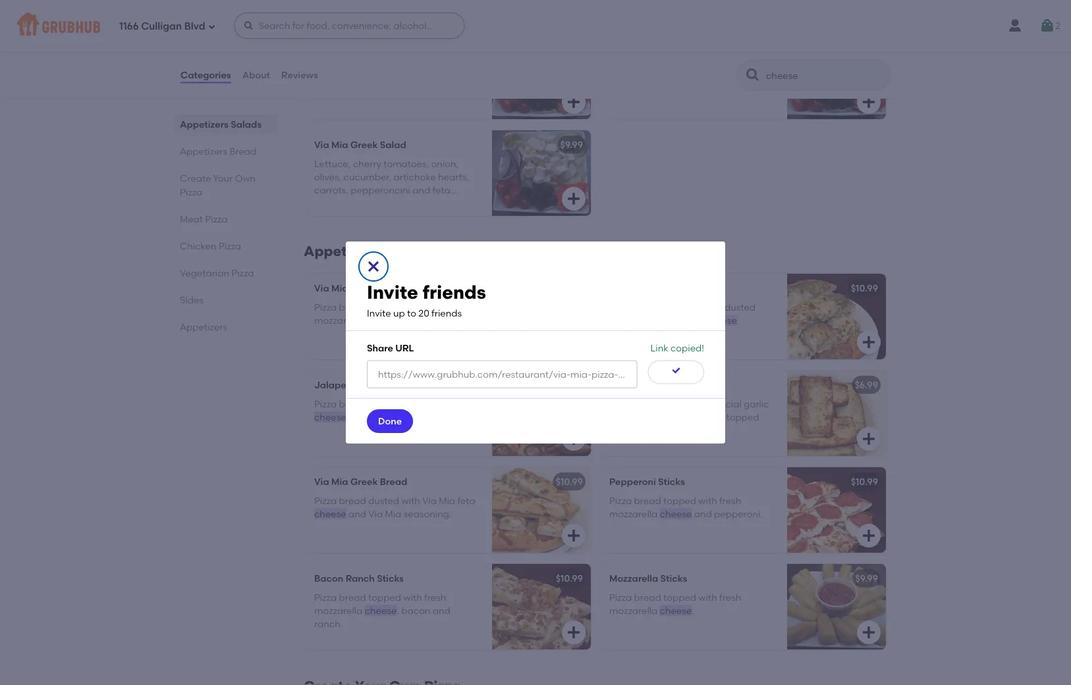Task type: vqa. For each thing, say whether or not it's contained in the screenshot.
Pepperoni Sticks
yes



Task type: locate. For each thing, give the bounding box(es) containing it.
pizza down meat pizza tab
[[219, 240, 241, 252]]

dusted
[[725, 302, 756, 313], [368, 495, 399, 506]]

garlic
[[744, 398, 769, 410]]

bread down bacon ranch sticks at the left bottom of the page
[[339, 592, 366, 603]]

share
[[367, 343, 393, 354]]

mozzarella sticks
[[609, 573, 687, 585]]

1 horizontal spatial hearts,
[[654, 74, 685, 86]]

0 horizontal spatial olives,
[[314, 171, 341, 183]]

2 vertical spatial pepperoncini
[[351, 185, 410, 196]]

pizza inside pizza bread, topped with mozarella cheese and sliced jalapeno peppers.
[[314, 398, 337, 410]]

pepperoni sticks
[[609, 477, 685, 488]]

bread inside tab
[[230, 146, 256, 157]]

, inside , olives, pepperoncini and carrots.
[[346, 74, 349, 86]]

appetizers salads tab
[[180, 117, 272, 131]]

1 vertical spatial invite
[[367, 308, 391, 319]]

0 vertical spatial $9.99
[[560, 42, 583, 54]]

bread up "own"
[[230, 146, 256, 157]]

svg image for via mia pesto bread image
[[861, 335, 877, 350]]

mozzarella down pepperoni at the bottom of page
[[609, 509, 658, 520]]

pizza down via mia greek bread
[[314, 495, 337, 506]]

pizza bread, pesto sauce, dusted with fresh mozzarella
[[609, 302, 756, 326]]

0 horizontal spatial artichoke
[[394, 171, 436, 183]]

artichoke
[[609, 74, 652, 86], [394, 171, 436, 183]]

done
[[378, 416, 402, 427]]

topped up ', bacon and ranch.'
[[368, 592, 401, 603]]

cheese inside pizza bread dusted with via mia feta cheese and via mia seasoning.
[[314, 509, 346, 520]]

bread down pepperoni sticks
[[634, 495, 661, 506]]

, left search icon
[[728, 61, 730, 72]]

1 horizontal spatial ,
[[397, 606, 399, 617]]

0 vertical spatial dusted
[[725, 302, 756, 313]]

1 vertical spatial appetizers bread
[[304, 243, 425, 260]]

mozzarella for mozzarella sticks
[[609, 606, 658, 617]]

1 vertical spatial feta
[[457, 495, 476, 506]]

0 vertical spatial ,
[[728, 61, 730, 72]]

, inside ', artichoke hearts, olives, cucumber, pepperoncini and carrots.'
[[728, 61, 730, 72]]

fresh inside pizza bread, pesto sauce, dusted with fresh mozzarella
[[630, 315, 652, 326]]

pepperoncini inside lettuce, cherry tomatoes, onion, olives, cucumber, artichoke hearts, carrots, pepperoncini and feta
[[351, 185, 410, 196]]

0 vertical spatial artichoke
[[609, 74, 652, 86]]

with
[[403, 302, 422, 313], [609, 315, 628, 326], [406, 398, 425, 410], [609, 425, 628, 436], [401, 495, 420, 506], [699, 495, 717, 506], [403, 592, 422, 603], [699, 592, 717, 603]]

, olives, pepperoncini and carrots.
[[314, 74, 460, 99]]

own
[[235, 173, 256, 184]]

greek up pizza bread dusted with via mia feta cheese and via mia seasoning. at the bottom of page
[[350, 477, 378, 488]]

0 vertical spatial invite
[[367, 282, 418, 304]]

Search Via Mia Pizza search field
[[765, 69, 866, 82]]

bread down mozzarella sticks
[[634, 592, 661, 603]]

cheese . for mozzarella sticks
[[660, 606, 694, 617]]

fresh for bacon ranch sticks
[[424, 592, 446, 603]]

mozzarella
[[609, 573, 658, 585]]

1 vertical spatial $9.99
[[560, 139, 583, 151]]

1 horizontal spatial olives,
[[351, 74, 378, 86]]

bread down via mia greek bread
[[339, 495, 366, 506]]

0 vertical spatial pepperoncini
[[380, 74, 440, 86]]

0 horizontal spatial cucumber,
[[344, 171, 391, 183]]

bread up 'up'
[[386, 283, 413, 294]]

$10.99
[[851, 283, 878, 294], [556, 380, 583, 391], [556, 477, 583, 488], [851, 477, 878, 488], [556, 573, 583, 585]]

invite left 'up'
[[367, 308, 391, 319]]

olives, down chef
[[351, 74, 378, 86]]

greek
[[350, 139, 378, 151], [350, 477, 378, 488]]

appetizers tab
[[180, 320, 272, 334]]

peppers.
[[438, 412, 478, 423]]

with inside pizza bread dusted with via mia feta cheese and via mia seasoning.
[[401, 495, 420, 506]]

pepperoni sticks image
[[787, 468, 886, 553]]

1 horizontal spatial cucumber,
[[716, 74, 764, 86]]

hearts,
[[654, 74, 685, 86], [438, 171, 469, 183]]

2 horizontal spatial .
[[737, 315, 739, 326]]

bread, inside pizza bread, topped with mozarella cheese and sliced jalapeno peppers.
[[339, 398, 368, 410]]

carrots.
[[314, 88, 348, 99], [691, 88, 725, 99]]

mozzarella down mozzarella at the bottom of the page
[[609, 606, 658, 617]]

,
[[728, 61, 730, 72], [346, 74, 349, 86], [397, 606, 399, 617]]

jalapeno sticks
[[314, 380, 387, 391]]

1 vertical spatial ,
[[346, 74, 349, 86]]

mozzarella down via mia cheesy bread
[[314, 315, 363, 326]]

cheesy
[[350, 283, 384, 294]]

svg image
[[244, 20, 254, 31], [208, 23, 216, 31], [861, 94, 877, 110], [861, 335, 877, 350], [566, 432, 582, 447], [861, 432, 877, 447], [861, 528, 877, 544], [861, 625, 877, 641]]

topped down "garlic"
[[726, 412, 759, 423]]

mozzarella down 'pesto'
[[654, 315, 703, 326]]

topped for pepperoni sticks
[[663, 495, 696, 506]]

sauce,
[[693, 302, 723, 313]]

cheese down "jalapeno"
[[314, 412, 346, 423]]

pizza bread topped with fresh mozzarella down pepperoni sticks
[[609, 495, 741, 520]]

carrots. inside ', artichoke hearts, olives, cucumber, pepperoncini and carrots.'
[[691, 88, 725, 99]]

dusted down via mia greek bread
[[368, 495, 399, 506]]

sticks for pepperoni sticks
[[658, 477, 685, 488]]

pizza bread topped with fresh mozzarella for via mia cheesy bread
[[314, 302, 446, 326]]

vegetarian pizza tab
[[180, 266, 272, 280]]

topped for mozzarella sticks
[[663, 592, 696, 603]]

hearts, down garden
[[654, 74, 685, 86]]

svg image for garlic bread image
[[861, 432, 877, 447]]

mozzarella up ranch.
[[314, 606, 363, 617]]

cheese
[[314, 74, 346, 86], [365, 315, 397, 326], [705, 315, 737, 326], [314, 412, 346, 423], [314, 509, 346, 520], [660, 509, 692, 520], [365, 606, 397, 617], [660, 606, 692, 617]]

feta inside pizza bread dusted with via mia feta cheese and via mia seasoning.
[[457, 495, 476, 506]]

carrots. inside , olives, pepperoncini and carrots.
[[314, 88, 348, 99]]

artichoke inside ', artichoke hearts, olives, cucumber, pepperoncini and carrots.'
[[609, 74, 652, 86]]

meat pizza tab
[[180, 212, 272, 226]]

sticks right pepperoni at the bottom of page
[[658, 477, 685, 488]]

0 vertical spatial bread,
[[634, 302, 664, 313]]

, inside ', bacon and ranch.'
[[397, 606, 399, 617]]

via mia cheesy bread image
[[492, 274, 591, 360]]

topped up cheese and pepperoni.
[[663, 495, 696, 506]]

cherry
[[353, 158, 381, 169]]

, down "via mia chef salad" at the left of page
[[346, 74, 349, 86]]

artichoke inside lettuce, cherry tomatoes, onion, olives, cucumber, artichoke hearts, carrots, pepperoncini and feta
[[394, 171, 436, 183]]

0 horizontal spatial carrots.
[[314, 88, 348, 99]]

meat
[[180, 213, 203, 225]]

1166 culligan blvd
[[119, 21, 205, 32]]

1 vertical spatial greek
[[350, 477, 378, 488]]

cheese down pepperoni sticks
[[660, 509, 692, 520]]

fresh for mozzarella sticks
[[720, 592, 741, 603]]

appetizers inside appetizers bread tab
[[180, 146, 227, 157]]

appetizers down sides
[[180, 322, 227, 333]]

greek up cherry
[[350, 139, 378, 151]]

pizza left 'pesto'
[[609, 302, 632, 313]]

chef
[[350, 42, 372, 54]]

pizza down the create at the top left
[[180, 186, 202, 198]]

cucumber, inside lettuce, cherry tomatoes, onion, olives, cucumber, artichoke hearts, carrots, pepperoncini and feta
[[344, 171, 391, 183]]

pepperoncini
[[380, 74, 440, 86], [609, 88, 669, 99], [351, 185, 410, 196]]

pepperoncini down "via mia chef salad" at the left of page
[[380, 74, 440, 86]]

1 horizontal spatial feta
[[457, 495, 476, 506]]

2 vertical spatial $9.99
[[855, 573, 878, 585]]

french
[[644, 398, 675, 410]]

sticks up sliced
[[360, 380, 387, 391]]

pepperoni
[[609, 477, 656, 488]]

lettuce, cherry tomatoes, onion, olives, cucumber, artichoke hearts, carrots, pepperoncini and feta
[[314, 158, 469, 196]]

topped up sliced
[[371, 398, 404, 410]]

sticks right mozzarella at the bottom of the page
[[661, 573, 687, 585]]

0 horizontal spatial appetizers bread
[[180, 146, 256, 157]]

pizza
[[180, 186, 202, 198], [205, 213, 228, 225], [219, 240, 241, 252], [232, 267, 254, 279], [314, 302, 337, 313], [609, 302, 632, 313], [314, 398, 337, 410], [314, 495, 337, 506], [609, 495, 632, 506], [314, 592, 337, 603], [609, 592, 632, 603]]

1 carrots. from the left
[[314, 88, 348, 99]]

olives,
[[351, 74, 378, 86], [687, 74, 714, 86], [314, 171, 341, 183]]

cheese down sauce,
[[705, 315, 737, 326]]

bread for via mia cheesy bread
[[339, 302, 366, 313]]

0 horizontal spatial cheese .
[[365, 315, 399, 326]]

salad right garden
[[682, 42, 709, 54]]

bacon
[[401, 606, 430, 617]]

topped down mozzarella sticks
[[663, 592, 696, 603]]

mia left garden
[[627, 42, 643, 54]]

, left bacon
[[397, 606, 399, 617]]

bread, inside pizza bread, pesto sauce, dusted with fresh mozzarella
[[634, 302, 664, 313]]

pizza down mozzarella at the bottom of the page
[[609, 592, 632, 603]]

0 horizontal spatial feta
[[433, 185, 451, 196]]

olives, down via mia garden salad
[[687, 74, 714, 86]]

share url
[[367, 343, 414, 354]]

bread up cheesy
[[383, 243, 425, 260]]

1 vertical spatial cucumber,
[[344, 171, 391, 183]]

via
[[314, 42, 329, 54], [609, 42, 624, 54], [314, 139, 329, 151], [314, 283, 329, 294], [659, 412, 673, 423], [314, 477, 329, 488], [422, 495, 437, 506], [368, 509, 383, 520]]

sticks for jalapeno sticks
[[360, 380, 387, 391]]

cucumber,
[[716, 74, 764, 86], [344, 171, 391, 183]]

jalapeno
[[397, 412, 436, 423]]

and inside ', artichoke hearts, olives, cucumber, pepperoncini and carrots.'
[[671, 88, 689, 99]]

hearts, down onion,
[[438, 171, 469, 183]]

salad right chef
[[374, 42, 401, 54]]

dusted inside pizza bread, pesto sauce, dusted with fresh mozzarella
[[725, 302, 756, 313]]

link copied!
[[651, 343, 704, 354]]

pizza bread topped with fresh mozzarella down mozzarella sticks
[[609, 592, 741, 617]]

olives, inside , olives, pepperoncini and carrots.
[[351, 74, 378, 86]]

1 vertical spatial artichoke
[[394, 171, 436, 183]]

mia down bread.
[[675, 412, 692, 423]]

invite up 'up'
[[367, 282, 418, 304]]

0 vertical spatial greek
[[350, 139, 378, 151]]

mozzarella inside 1/2 loaf french bread. special garlic sauce and via mia spices, topped with mozzarella
[[630, 425, 679, 436]]

appetizers bread down appetizers salads on the top left of page
[[180, 146, 256, 157]]

mia up the lettuce, on the left top of the page
[[331, 139, 348, 151]]

cheese down "via mia chef salad" at the left of page
[[314, 74, 346, 86]]

1 horizontal spatial cheese .
[[660, 606, 694, 617]]

sticks for mozzarella sticks
[[661, 573, 687, 585]]

tomatoes,
[[384, 158, 429, 169]]

topped
[[368, 302, 401, 313], [371, 398, 404, 410], [726, 412, 759, 423], [663, 495, 696, 506], [368, 592, 401, 603], [663, 592, 696, 603]]

salad up tomatoes,
[[380, 139, 406, 151]]

bread for bacon ranch sticks
[[339, 592, 366, 603]]

mia inside 1/2 loaf french bread. special garlic sauce and via mia spices, topped with mozzarella
[[675, 412, 692, 423]]

pizza down pepperoni at the bottom of page
[[609, 495, 632, 506]]

fresh for pepperoni sticks
[[720, 495, 741, 506]]

bread down via mia cheesy bread
[[339, 302, 366, 313]]

, bacon and ranch.
[[314, 606, 450, 630]]

1 greek from the top
[[350, 139, 378, 151]]

svg image for the via mia garden salad image
[[861, 94, 877, 110]]

friends right 20
[[432, 308, 462, 319]]

1 horizontal spatial artichoke
[[609, 74, 652, 86]]

cheese down mozzarella sticks
[[660, 606, 692, 617]]

bacon ranch sticks
[[314, 573, 404, 585]]

2 carrots. from the left
[[691, 88, 725, 99]]

salad
[[374, 42, 401, 54], [682, 42, 709, 54], [380, 139, 406, 151]]

done button
[[367, 410, 413, 433]]

1 vertical spatial hearts,
[[438, 171, 469, 183]]

with inside pizza bread, topped with mozarella cheese and sliced jalapeno peppers.
[[406, 398, 425, 410]]

pepperoncini inside , olives, pepperoncini and carrots.
[[380, 74, 440, 86]]

salads
[[231, 119, 262, 130]]

svg image for jalapeno sticks image on the bottom
[[566, 432, 582, 447]]

appetizers bread up via mia cheesy bread
[[304, 243, 425, 260]]

appetizers up appetizers bread tab
[[180, 119, 229, 130]]

cheese . down sauce,
[[705, 315, 739, 326]]

0 horizontal spatial .
[[397, 315, 399, 326]]

2 vertical spatial ,
[[397, 606, 399, 617]]

appetizers up the create at the top left
[[180, 146, 227, 157]]

1 horizontal spatial carrots.
[[691, 88, 725, 99]]

0 vertical spatial cucumber,
[[716, 74, 764, 86]]

and
[[442, 74, 460, 86], [671, 88, 689, 99], [413, 185, 430, 196], [349, 412, 366, 423], [639, 412, 656, 423], [349, 509, 366, 520], [694, 509, 712, 520], [433, 606, 450, 617]]

jalapeno
[[314, 380, 358, 391]]

pepperoncini down cherry
[[351, 185, 410, 196]]

appetizers
[[180, 119, 229, 130], [180, 146, 227, 157], [304, 243, 379, 260], [180, 322, 227, 333]]

1 horizontal spatial bread,
[[634, 302, 664, 313]]

pizza inside create your own pizza
[[180, 186, 202, 198]]

url
[[396, 343, 414, 354]]

bread, left 'pesto'
[[634, 302, 664, 313]]

pizza bread topped with fresh mozzarella down cheesy
[[314, 302, 446, 326]]

mozzarella inside pizza bread, pesto sauce, dusted with fresh mozzarella
[[654, 315, 703, 326]]

artichoke down via mia garden salad
[[609, 74, 652, 86]]

.
[[397, 315, 399, 326], [737, 315, 739, 326], [692, 606, 694, 617]]

bread, for and
[[339, 398, 368, 410]]

0 horizontal spatial hearts,
[[438, 171, 469, 183]]

$9.99
[[560, 42, 583, 54], [560, 139, 583, 151], [855, 573, 878, 585]]

0 horizontal spatial bread,
[[339, 398, 368, 410]]

friends up 20
[[423, 282, 486, 304]]

0 vertical spatial feta
[[433, 185, 451, 196]]

bread,
[[634, 302, 664, 313], [339, 398, 368, 410]]

cheese . up share
[[365, 315, 399, 326]]

greek for bread
[[350, 477, 378, 488]]

$10.99 for cheese and pepperoni.
[[851, 477, 878, 488]]

pepperoncini down via mia garden salad
[[609, 88, 669, 99]]

1 horizontal spatial appetizers bread
[[304, 243, 425, 260]]

2 horizontal spatial ,
[[728, 61, 730, 72]]

mozzarella down french
[[630, 425, 679, 436]]

olives, up carrots,
[[314, 171, 341, 183]]

cheese down via mia greek bread
[[314, 509, 346, 520]]

appetizers bread
[[180, 146, 256, 157], [304, 243, 425, 260]]

0 horizontal spatial dusted
[[368, 495, 399, 506]]

0 horizontal spatial ,
[[346, 74, 349, 86]]

invite
[[367, 282, 418, 304], [367, 308, 391, 319]]

mozzarella sticks image
[[787, 565, 886, 650]]

pizza down "jalapeno"
[[314, 398, 337, 410]]

1 horizontal spatial .
[[692, 606, 694, 617]]

0 vertical spatial appetizers bread
[[180, 146, 256, 157]]

cheese .
[[365, 315, 399, 326], [705, 315, 739, 326], [660, 606, 694, 617]]

cheese . down mozzarella sticks
[[660, 606, 694, 617]]

main navigation navigation
[[0, 0, 1071, 51]]

fresh for via mia cheesy bread
[[424, 302, 446, 313]]

to
[[407, 308, 416, 319]]

sauce
[[609, 412, 636, 423]]

vegetarian pizza
[[180, 267, 254, 279]]

and inside pizza bread dusted with via mia feta cheese and via mia seasoning.
[[349, 509, 366, 520]]

via mia cheesy bread
[[314, 283, 413, 294]]

bread, down jalapeno sticks
[[339, 398, 368, 410]]

via mia pesto bread image
[[787, 274, 886, 360]]

carrots,
[[314, 185, 349, 196]]

1 vertical spatial dusted
[[368, 495, 399, 506]]

sides tab
[[180, 293, 272, 307]]

pesto
[[666, 302, 691, 313]]

svg image
[[1040, 18, 1056, 34], [566, 94, 582, 110], [566, 191, 582, 207], [366, 259, 381, 275], [671, 366, 681, 376], [566, 528, 582, 544], [566, 625, 582, 641]]

up
[[393, 308, 405, 319]]

cheese up share
[[365, 315, 397, 326]]

2 horizontal spatial olives,
[[687, 74, 714, 86]]

1 vertical spatial bread,
[[339, 398, 368, 410]]

, for cucumber,
[[728, 61, 730, 72]]

salad for via mia greek salad
[[380, 139, 406, 151]]

garlic bread image
[[787, 371, 886, 457]]

pizza bread topped with fresh mozzarella for pepperoni sticks
[[609, 495, 741, 520]]

mia left cheesy
[[331, 283, 348, 294]]

pizza bread topped with fresh mozzarella down ranch
[[314, 592, 446, 617]]

blvd
[[184, 21, 205, 32]]

mia up pizza bread dusted with via mia feta cheese and via mia seasoning. at the bottom of page
[[331, 477, 348, 488]]

None text field
[[367, 361, 638, 389]]

2 greek from the top
[[350, 477, 378, 488]]

1 invite from the top
[[367, 282, 418, 304]]

sliced
[[369, 412, 394, 423]]

1 vertical spatial pepperoncini
[[609, 88, 669, 99]]

artichoke down tomatoes,
[[394, 171, 436, 183]]

feta
[[433, 185, 451, 196], [457, 495, 476, 506]]

dusted right sauce,
[[725, 302, 756, 313]]

bread up french
[[639, 380, 667, 391]]

$9.99 for chef
[[560, 42, 583, 54]]

0 vertical spatial hearts,
[[654, 74, 685, 86]]

2 invite from the top
[[367, 308, 391, 319]]

via mia chef salad image
[[492, 34, 591, 119]]

1 horizontal spatial dusted
[[725, 302, 756, 313]]

vegetarian
[[180, 267, 229, 279]]

topped down cheesy
[[368, 302, 401, 313]]



Task type: describe. For each thing, give the bounding box(es) containing it.
dusted inside pizza bread dusted with via mia feta cheese and via mia seasoning.
[[368, 495, 399, 506]]

salad for via mia chef salad
[[374, 42, 401, 54]]

$6.99
[[855, 380, 878, 391]]

chicken
[[180, 240, 216, 252]]

create your own pizza tab
[[180, 171, 272, 199]]

topped for via mia cheesy bread
[[368, 302, 401, 313]]

create
[[180, 173, 211, 184]]

link
[[651, 343, 668, 354]]

mia left seasoning.
[[385, 509, 401, 520]]

categories
[[181, 69, 231, 81]]

special
[[709, 398, 742, 410]]

via mia greek bread
[[314, 477, 407, 488]]

pizza bread dusted with via mia feta cheese and via mia seasoning.
[[314, 495, 476, 520]]

bread.
[[677, 398, 706, 410]]

search icon image
[[745, 67, 761, 83]]

reviews
[[281, 69, 318, 81]]

. for mozzarella sticks
[[692, 606, 694, 617]]

appetizers bread inside tab
[[180, 146, 256, 157]]

svg image for pepperoni sticks image
[[861, 528, 877, 544]]

mozarella
[[427, 398, 471, 410]]

hearts, inside ', artichoke hearts, olives, cucumber, pepperoncini and carrots.'
[[654, 74, 685, 86]]

bacon ranch sticks image
[[492, 565, 591, 650]]

culligan
[[141, 21, 182, 32]]

categories button
[[180, 51, 232, 99]]

pizza down via mia cheesy bread
[[314, 302, 337, 313]]

seasoning.
[[404, 509, 451, 520]]

with inside pizza bread, pesto sauce, dusted with fresh mozzarella
[[609, 315, 628, 326]]

0 vertical spatial friends
[[423, 282, 486, 304]]

1166
[[119, 21, 139, 32]]

lettuce,
[[314, 158, 351, 169]]

sides
[[180, 295, 204, 306]]

invite friends invite up to 20 friends
[[367, 282, 486, 319]]

ranch
[[346, 573, 375, 585]]

mozzarella for pepperoni sticks
[[609, 509, 658, 520]]

appetizers inside appetizers salads tab
[[180, 119, 229, 130]]

about button
[[242, 51, 271, 99]]

appetizers inside appetizers "tab"
[[180, 322, 227, 333]]

garden
[[646, 42, 680, 54]]

pizza up sides "tab"
[[232, 267, 254, 279]]

about
[[242, 69, 270, 81]]

hearts, inside lettuce, cherry tomatoes, onion, olives, cucumber, artichoke hearts, carrots, pepperoncini and feta
[[438, 171, 469, 183]]

$10.99 for pizza bread dusted with via mia feta cheese and via mia seasoning.
[[556, 477, 583, 488]]

via mia greek bread image
[[492, 468, 591, 553]]

cheese left bacon
[[365, 606, 397, 617]]

2
[[1056, 20, 1061, 31]]

jalapeno sticks image
[[492, 371, 591, 457]]

greek for salad
[[350, 139, 378, 151]]

onion,
[[431, 158, 459, 169]]

mia up seasoning.
[[439, 495, 455, 506]]

meat pizza
[[180, 213, 228, 225]]

topped inside 1/2 loaf french bread. special garlic sauce and via mia spices, topped with mozzarella
[[726, 412, 759, 423]]

pizza inside pizza bread, pesto sauce, dusted with fresh mozzarella
[[609, 302, 632, 313]]

1/2
[[609, 398, 623, 410]]

pepperoni.
[[714, 509, 763, 520]]

via inside 1/2 loaf french bread. special garlic sauce and via mia spices, topped with mozzarella
[[659, 412, 673, 423]]

sticks right ranch
[[377, 573, 404, 585]]

via mia greek salad image
[[492, 130, 591, 216]]

pizza inside pizza bread dusted with via mia feta cheese and via mia seasoning.
[[314, 495, 337, 506]]

$10.99 for pizza bread, topped with mozarella cheese and sliced jalapeno peppers.
[[556, 380, 583, 391]]

. for via mia cheesy bread
[[397, 315, 399, 326]]

and inside , olives, pepperoncini and carrots.
[[442, 74, 460, 86]]

cucumber, inside ', artichoke hearts, olives, cucumber, pepperoncini and carrots.'
[[716, 74, 764, 86]]

reviews button
[[281, 51, 319, 99]]

ranch.
[[314, 619, 343, 630]]

pepperoncini inside ', artichoke hearts, olives, cucumber, pepperoncini and carrots.'
[[609, 88, 669, 99]]

via mia greek salad
[[314, 139, 406, 151]]

, for carrots.
[[346, 74, 349, 86]]

cheese and pepperoni.
[[660, 509, 763, 520]]

with inside 1/2 loaf french bread. special garlic sauce and via mia spices, topped with mozzarella
[[609, 425, 628, 436]]

salad for via mia garden salad
[[682, 42, 709, 54]]

pizza bread topped with fresh mozzarella for mozzarella sticks
[[609, 592, 741, 617]]

your
[[213, 173, 233, 184]]

, artichoke hearts, olives, cucumber, pepperoncini and carrots.
[[609, 61, 764, 99]]

bread up pizza bread dusted with via mia feta cheese and via mia seasoning. at the bottom of page
[[380, 477, 407, 488]]

olives, inside lettuce, cherry tomatoes, onion, olives, cucumber, artichoke hearts, carrots, pepperoncini and feta
[[314, 171, 341, 183]]

and inside ', bacon and ranch.'
[[433, 606, 450, 617]]

and inside 1/2 loaf french bread. special garlic sauce and via mia spices, topped with mozzarella
[[639, 412, 656, 423]]

svg image for "mozzarella sticks" image
[[861, 625, 877, 641]]

cheese . for via mia cheesy bread
[[365, 315, 399, 326]]

appetizers bread tab
[[180, 144, 272, 158]]

svg image inside 2 'button'
[[1040, 18, 1056, 34]]

$8.99
[[855, 42, 878, 54]]

appetizers salads
[[180, 119, 262, 130]]

copied!
[[671, 343, 704, 354]]

feta inside lettuce, cherry tomatoes, onion, olives, cucumber, artichoke hearts, carrots, pepperoncini and feta
[[433, 185, 451, 196]]

topped for bacon ranch sticks
[[368, 592, 401, 603]]

via mia garden salad
[[609, 42, 709, 54]]

appetizers up via mia cheesy bread
[[304, 243, 379, 260]]

mozzarella for via mia cheesy bread
[[314, 315, 363, 326]]

mozzarella for bacon ranch sticks
[[314, 606, 363, 617]]

chicken pizza tab
[[180, 239, 272, 253]]

pizza bread topped with fresh mozzarella for bacon ranch sticks
[[314, 592, 446, 617]]

bread for mozzarella sticks
[[634, 592, 661, 603]]

via mia garden salad image
[[787, 34, 886, 119]]

pizza down bacon
[[314, 592, 337, 603]]

2 horizontal spatial cheese .
[[705, 315, 739, 326]]

loaf
[[625, 398, 642, 410]]

create your own pizza
[[180, 173, 256, 198]]

mia left chef
[[331, 42, 348, 54]]

and inside lettuce, cherry tomatoes, onion, olives, cucumber, artichoke hearts, carrots, pepperoncini and feta
[[413, 185, 430, 196]]

olives, inside ', artichoke hearts, olives, cucumber, pepperoncini and carrots.'
[[687, 74, 714, 86]]

$10.99 for cheese .
[[851, 283, 878, 294]]

garlic bread
[[609, 380, 667, 391]]

bread, for fresh
[[634, 302, 664, 313]]

pizza right meat
[[205, 213, 228, 225]]

pizza bread, topped with mozarella cheese and sliced jalapeno peppers.
[[314, 398, 478, 423]]

via mia chef salad
[[314, 42, 401, 54]]

garlic
[[609, 380, 637, 391]]

$9.99 for greek
[[560, 139, 583, 151]]

2 button
[[1040, 14, 1061, 38]]

1 vertical spatial friends
[[432, 308, 462, 319]]

chicken pizza
[[180, 240, 241, 252]]

bacon
[[314, 573, 343, 585]]

topped inside pizza bread, topped with mozarella cheese and sliced jalapeno peppers.
[[371, 398, 404, 410]]

and inside pizza bread, topped with mozarella cheese and sliced jalapeno peppers.
[[349, 412, 366, 423]]

cheese inside pizza bread, topped with mozarella cheese and sliced jalapeno peppers.
[[314, 412, 346, 423]]

20
[[419, 308, 429, 319]]

1/2 loaf french bread. special garlic sauce and via mia spices, topped with mozzarella
[[609, 398, 769, 436]]

spices,
[[694, 412, 724, 423]]

bread inside pizza bread dusted with via mia feta cheese and via mia seasoning.
[[339, 495, 366, 506]]

bread for pepperoni sticks
[[634, 495, 661, 506]]



